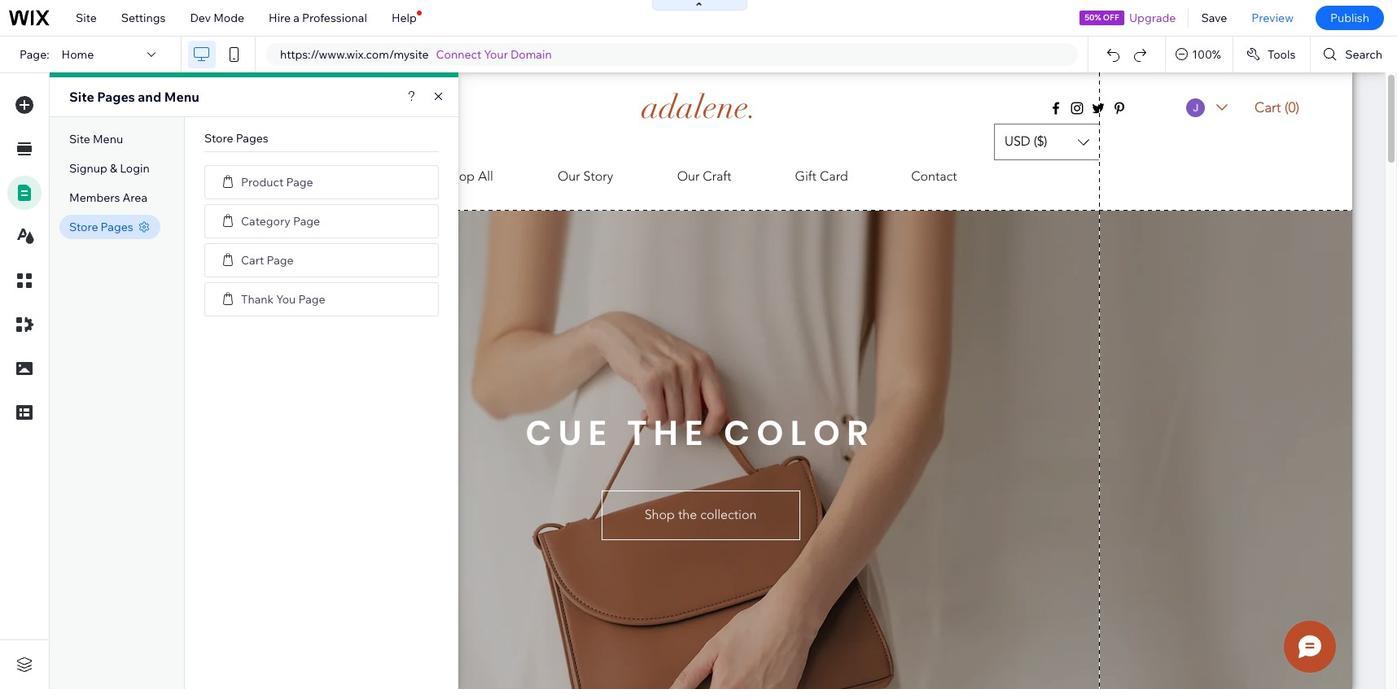 Task type: locate. For each thing, give the bounding box(es) containing it.
menu
[[164, 89, 199, 105], [93, 132, 123, 147]]

1 horizontal spatial menu
[[164, 89, 199, 105]]

page right cart
[[267, 253, 294, 267]]

0 horizontal spatial store
[[69, 220, 98, 234]]

store pages
[[204, 131, 268, 146], [69, 220, 133, 234]]

site for site
[[76, 11, 97, 25]]

cart
[[241, 253, 264, 267]]

page right category
[[293, 214, 320, 228]]

1 vertical spatial pages
[[236, 131, 268, 146]]

product
[[241, 175, 284, 189]]

1 vertical spatial store
[[69, 220, 98, 234]]

page right product
[[286, 175, 313, 189]]

0 vertical spatial menu
[[164, 89, 199, 105]]

site up home
[[76, 11, 97, 25]]

pages down members area
[[101, 220, 133, 234]]

your
[[484, 47, 508, 62]]

0 vertical spatial site
[[76, 11, 97, 25]]

you
[[276, 292, 296, 307]]

pages left and
[[97, 89, 135, 105]]

members area
[[69, 191, 147, 205]]

store pages up product
[[204, 131, 268, 146]]

search button
[[1311, 37, 1397, 72]]

store pages down members
[[69, 220, 133, 234]]

signup & login
[[69, 161, 150, 176]]

save
[[1201, 11, 1227, 25]]

pages up product
[[236, 131, 268, 146]]

page for cart page
[[267, 253, 294, 267]]

1 horizontal spatial store pages
[[204, 131, 268, 146]]

thank
[[241, 292, 274, 307]]

100% button
[[1166, 37, 1232, 72]]

tools
[[1267, 47, 1296, 62]]

2 vertical spatial site
[[69, 132, 90, 147]]

members
[[69, 191, 120, 205]]

category
[[241, 214, 290, 228]]

product page
[[241, 175, 313, 189]]

page
[[286, 175, 313, 189], [293, 214, 320, 228], [267, 253, 294, 267], [298, 292, 325, 307]]

menu right and
[[164, 89, 199, 105]]

1 vertical spatial site
[[69, 89, 94, 105]]

0 horizontal spatial menu
[[93, 132, 123, 147]]

menu up signup & login
[[93, 132, 123, 147]]

0 vertical spatial store pages
[[204, 131, 268, 146]]

page right you
[[298, 292, 325, 307]]

a
[[293, 11, 300, 25]]

site down home
[[69, 89, 94, 105]]

thank you page
[[241, 292, 325, 307]]

pages
[[97, 89, 135, 105], [236, 131, 268, 146], [101, 220, 133, 234]]

category page
[[241, 214, 320, 228]]

1 horizontal spatial store
[[204, 131, 233, 146]]

hire
[[269, 11, 291, 25]]

store
[[204, 131, 233, 146], [69, 220, 98, 234]]

1 vertical spatial store pages
[[69, 220, 133, 234]]

site
[[76, 11, 97, 25], [69, 89, 94, 105], [69, 132, 90, 147]]

0 vertical spatial store
[[204, 131, 233, 146]]

site up signup
[[69, 132, 90, 147]]



Task type: describe. For each thing, give the bounding box(es) containing it.
site for site pages and menu
[[69, 89, 94, 105]]

100%
[[1192, 47, 1221, 62]]

off
[[1103, 12, 1119, 23]]

50% off
[[1085, 12, 1119, 23]]

preview button
[[1239, 0, 1306, 36]]

https://www.wix.com/mysite connect your domain
[[280, 47, 552, 62]]

tools button
[[1233, 37, 1310, 72]]

dev mode
[[190, 11, 244, 25]]

settings
[[121, 11, 166, 25]]

signup
[[69, 161, 107, 176]]

0 horizontal spatial store pages
[[69, 220, 133, 234]]

upgrade
[[1129, 11, 1176, 25]]

publish
[[1330, 11, 1369, 25]]

site menu
[[69, 132, 123, 147]]

&
[[110, 161, 117, 176]]

50%
[[1085, 12, 1101, 23]]

0 vertical spatial pages
[[97, 89, 135, 105]]

hire a professional
[[269, 11, 367, 25]]

https://www.wix.com/mysite
[[280, 47, 429, 62]]

page for product page
[[286, 175, 313, 189]]

search
[[1345, 47, 1382, 62]]

site pages and menu
[[69, 89, 199, 105]]

save button
[[1189, 0, 1239, 36]]

site for site menu
[[69, 132, 90, 147]]

page for category page
[[293, 214, 320, 228]]

publish button
[[1316, 6, 1384, 30]]

preview
[[1252, 11, 1294, 25]]

1 vertical spatial menu
[[93, 132, 123, 147]]

domain
[[511, 47, 552, 62]]

connect
[[436, 47, 481, 62]]

login
[[120, 161, 150, 176]]

home
[[62, 47, 94, 62]]

area
[[123, 191, 147, 205]]

cart page
[[241, 253, 294, 267]]

and
[[138, 89, 161, 105]]

professional
[[302, 11, 367, 25]]

dev
[[190, 11, 211, 25]]

mode
[[213, 11, 244, 25]]

help
[[391, 11, 417, 25]]

2 vertical spatial pages
[[101, 220, 133, 234]]



Task type: vqa. For each thing, say whether or not it's contained in the screenshot.
bottommost THE ICON
no



